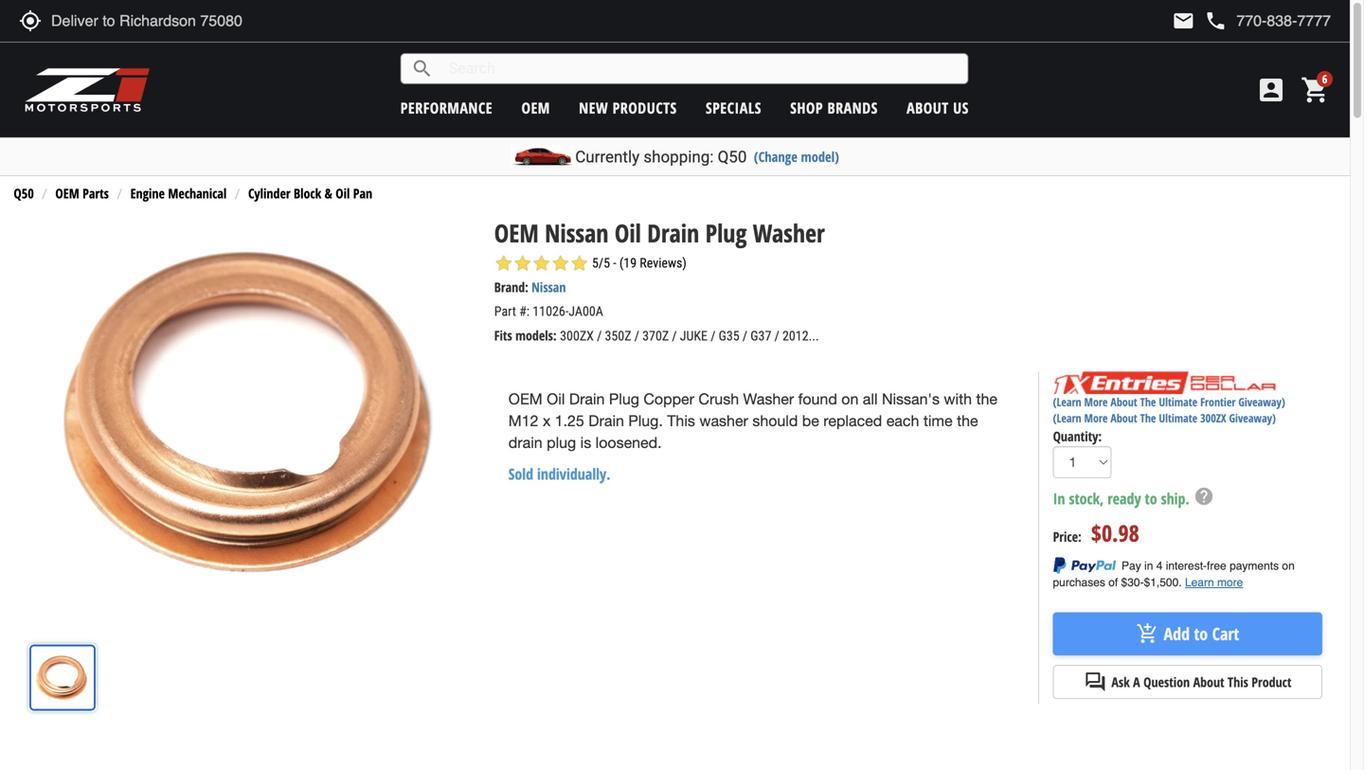 Task type: describe. For each thing, give the bounding box(es) containing it.
plug
[[547, 434, 576, 451]]

drain
[[509, 434, 543, 451]]

product
[[1252, 673, 1292, 691]]

pan
[[353, 184, 372, 202]]

1 vertical spatial drain
[[569, 391, 605, 408]]

performance
[[401, 98, 493, 118]]

370z
[[642, 328, 669, 344]]

shopping:
[[644, 147, 714, 166]]

replaced
[[824, 412, 882, 430]]

2 (learn from the top
[[1053, 410, 1082, 426]]

drain inside oem nissan oil drain plug washer star star star star star 5/5 - (19 reviews) brand: nissan part #: 11026-ja00a fits models: 300zx / 350z / 370z / juke / g35 / g37 / 2012...
[[647, 216, 699, 250]]

juke
[[680, 328, 708, 344]]

4 star from the left
[[551, 254, 570, 273]]

0 vertical spatial the
[[976, 391, 998, 408]]

plug.
[[628, 412, 663, 430]]

phone
[[1205, 9, 1227, 32]]

4 / from the left
[[711, 328, 716, 344]]

1 ultimate from the top
[[1159, 394, 1198, 410]]

block
[[294, 184, 321, 202]]

my_location
[[19, 9, 42, 32]]

2 / from the left
[[635, 328, 639, 344]]

Search search field
[[434, 54, 968, 83]]

shopping_cart
[[1301, 75, 1331, 105]]

be
[[802, 412, 819, 430]]

(change
[[754, 147, 798, 166]]

in
[[1053, 488, 1065, 509]]

new
[[579, 98, 608, 118]]

help
[[1194, 486, 1215, 507]]

plug inside oem oil drain plug copper crush washer found on all nissan's with the m12 x 1.25 drain plug. this washer should be replaced each time the drain plug is loosened.
[[609, 391, 639, 408]]

(change model) link
[[754, 147, 839, 166]]

about us
[[907, 98, 969, 118]]

engine mechanical link
[[130, 184, 227, 202]]

oem for oil
[[509, 391, 543, 408]]

to inside in stock, ready to ship. help
[[1145, 488, 1157, 509]]

part
[[494, 304, 516, 319]]

nissan link
[[532, 278, 566, 296]]

shop brands
[[790, 98, 878, 118]]

individually.
[[537, 464, 611, 484]]

a
[[1133, 673, 1140, 691]]

#:
[[519, 304, 530, 319]]

1 vertical spatial q50
[[14, 184, 34, 202]]

2 the from the top
[[1140, 410, 1156, 426]]

parts
[[83, 184, 109, 202]]

1 vertical spatial giveaway)
[[1229, 410, 1276, 426]]

cylinder block & oil pan link
[[248, 184, 372, 202]]

about up (learn more about the ultimate 300zx giveaway) link
[[1111, 394, 1138, 410]]

5/5 -
[[592, 255, 616, 271]]

6 / from the left
[[775, 328, 780, 344]]

price: $0.98
[[1053, 518, 1140, 548]]

oem for nissan
[[494, 216, 539, 250]]

question
[[1144, 673, 1190, 691]]

5 / from the left
[[743, 328, 748, 344]]

oem link
[[522, 98, 550, 118]]

cylinder
[[248, 184, 290, 202]]

copper
[[644, 391, 694, 408]]

with
[[944, 391, 972, 408]]

crush
[[699, 391, 739, 408]]

currently shopping: q50 (change model)
[[575, 147, 839, 166]]

2 ultimate from the top
[[1159, 410, 1198, 426]]

oil inside oem nissan oil drain plug washer star star star star star 5/5 - (19 reviews) brand: nissan part #: 11026-ja00a fits models: 300zx / 350z / 370z / juke / g35 / g37 / 2012...
[[615, 216, 641, 250]]

on
[[842, 391, 859, 408]]

0 vertical spatial nissan
[[545, 216, 609, 250]]

new products
[[579, 98, 677, 118]]

1 / from the left
[[597, 328, 602, 344]]

should
[[753, 412, 798, 430]]

washer inside oem oil drain plug copper crush washer found on all nissan's with the m12 x 1.25 drain plug. this washer should be replaced each time the drain plug is loosened.
[[743, 391, 794, 408]]

1 horizontal spatial to
[[1194, 622, 1208, 646]]

1 vertical spatial the
[[957, 412, 978, 430]]

brands
[[828, 98, 878, 118]]

models:
[[516, 326, 557, 344]]

model)
[[801, 147, 839, 166]]

search
[[411, 57, 434, 80]]

&
[[325, 184, 332, 202]]

fits
[[494, 326, 512, 344]]

products
[[613, 98, 677, 118]]

sold
[[509, 464, 533, 484]]

2012...
[[783, 328, 819, 344]]

300zx inside (learn more about the ultimate frontier giveaway) (learn more about the ultimate 300zx giveaway)
[[1200, 410, 1226, 426]]

2 more from the top
[[1084, 410, 1108, 426]]

g37
[[751, 328, 772, 344]]

cylinder block & oil pan
[[248, 184, 372, 202]]

350z
[[605, 328, 631, 344]]



Task type: vqa. For each thing, say whether or not it's contained in the screenshot.
price:
yes



Task type: locate. For each thing, give the bounding box(es) containing it.
oem left new
[[522, 98, 550, 118]]

ask
[[1112, 673, 1130, 691]]

(learn more about the ultimate 300zx giveaway) link
[[1053, 410, 1276, 426]]

/
[[597, 328, 602, 344], [635, 328, 639, 344], [672, 328, 677, 344], [711, 328, 716, 344], [743, 328, 748, 344], [775, 328, 780, 344]]

/ left g37
[[743, 328, 748, 344]]

the up (learn more about the ultimate 300zx giveaway) link
[[1140, 394, 1156, 410]]

ready
[[1108, 488, 1141, 509]]

1 vertical spatial the
[[1140, 410, 1156, 426]]

0 vertical spatial (learn
[[1053, 394, 1082, 410]]

oem up m12
[[509, 391, 543, 408]]

oil up 5/5 -
[[615, 216, 641, 250]]

nissan up 5/5 -
[[545, 216, 609, 250]]

oem for parts
[[55, 184, 79, 202]]

(learn more about the ultimate frontier giveaway) (learn more about the ultimate 300zx giveaway)
[[1053, 394, 1285, 426]]

1 horizontal spatial 300zx
[[1200, 410, 1226, 426]]

$0.98
[[1091, 518, 1140, 548]]

ultimate down '(learn more about the ultimate frontier giveaway)' link
[[1159, 410, 1198, 426]]

shop brands link
[[790, 98, 878, 118]]

plug inside oem nissan oil drain plug washer star star star star star 5/5 - (19 reviews) brand: nissan part #: 11026-ja00a fits models: 300zx / 350z / 370z / juke / g35 / g37 / 2012...
[[705, 216, 747, 250]]

2 star from the left
[[513, 254, 532, 273]]

this inside question_answer ask a question about this product
[[1228, 673, 1249, 691]]

account_box link
[[1252, 75, 1291, 105]]

0 vertical spatial q50
[[718, 147, 747, 166]]

0 vertical spatial this
[[667, 412, 695, 430]]

/ right g37
[[775, 328, 780, 344]]

0 horizontal spatial to
[[1145, 488, 1157, 509]]

washer inside oem nissan oil drain plug washer star star star star star 5/5 - (19 reviews) brand: nissan part #: 11026-ja00a fits models: 300zx / 350z / 370z / juke / g35 / g37 / 2012...
[[753, 216, 825, 250]]

plug down currently shopping: q50 (change model)
[[705, 216, 747, 250]]

the
[[976, 391, 998, 408], [957, 412, 978, 430]]

oil right &
[[336, 184, 350, 202]]

q50 left (change
[[718, 147, 747, 166]]

0 vertical spatial ultimate
[[1159, 394, 1198, 410]]

is
[[580, 434, 591, 451]]

oem
[[522, 98, 550, 118], [55, 184, 79, 202], [494, 216, 539, 250], [509, 391, 543, 408]]

300zx inside oem nissan oil drain plug washer star star star star star 5/5 - (19 reviews) brand: nissan part #: 11026-ja00a fits models: 300zx / 350z / 370z / juke / g35 / g37 / 2012...
[[560, 328, 594, 344]]

giveaway) right 'frontier' in the right bottom of the page
[[1239, 394, 1285, 410]]

oil
[[336, 184, 350, 202], [615, 216, 641, 250], [547, 391, 565, 408]]

1 vertical spatial washer
[[743, 391, 794, 408]]

1 vertical spatial ultimate
[[1159, 410, 1198, 426]]

to right add
[[1194, 622, 1208, 646]]

0 horizontal spatial 300zx
[[560, 328, 594, 344]]

1 vertical spatial nissan
[[532, 278, 566, 296]]

cart
[[1212, 622, 1239, 646]]

the
[[1140, 394, 1156, 410], [1140, 410, 1156, 426]]

oem inside oem nissan oil drain plug washer star star star star star 5/5 - (19 reviews) brand: nissan part #: 11026-ja00a fits models: 300zx / 350z / 370z / juke / g35 / g37 / 2012...
[[494, 216, 539, 250]]

sold individually.
[[509, 464, 611, 484]]

300zx down ja00a on the top of page
[[560, 328, 594, 344]]

drain up is
[[589, 412, 624, 430]]

star
[[494, 254, 513, 273], [513, 254, 532, 273], [532, 254, 551, 273], [551, 254, 570, 273], [570, 254, 589, 273]]

q50 link
[[14, 184, 34, 202]]

0 vertical spatial plug
[[705, 216, 747, 250]]

1 star from the left
[[494, 254, 513, 273]]

1 more from the top
[[1084, 394, 1108, 410]]

drain
[[647, 216, 699, 250], [569, 391, 605, 408], [589, 412, 624, 430]]

oil inside oem oil drain plug copper crush washer found on all nissan's with the m12 x 1.25 drain plug. this washer should be replaced each time the drain plug is loosened.
[[547, 391, 565, 408]]

new products link
[[579, 98, 677, 118]]

2 vertical spatial oil
[[547, 391, 565, 408]]

x
[[543, 412, 551, 430]]

add
[[1164, 622, 1190, 646]]

0 vertical spatial giveaway)
[[1239, 394, 1285, 410]]

1 horizontal spatial oil
[[547, 391, 565, 408]]

loosened.
[[596, 434, 662, 451]]

1 vertical spatial oil
[[615, 216, 641, 250]]

oem nissan oil drain plug washer star star star star star 5/5 - (19 reviews) brand: nissan part #: 11026-ja00a fits models: 300zx / 350z / 370z / juke / g35 / g37 / 2012...
[[494, 216, 825, 344]]

/ right 350z at the left of the page
[[635, 328, 639, 344]]

1 vertical spatial 300zx
[[1200, 410, 1226, 426]]

/ left 350z at the left of the page
[[597, 328, 602, 344]]

all
[[863, 391, 878, 408]]

(learn
[[1053, 394, 1082, 410], [1053, 410, 1082, 426]]

mail phone
[[1172, 9, 1227, 32]]

0 vertical spatial washer
[[753, 216, 825, 250]]

the right with on the bottom right of the page
[[976, 391, 998, 408]]

1 vertical spatial plug
[[609, 391, 639, 408]]

in stock, ready to ship. help
[[1053, 486, 1215, 509]]

oem up brand:
[[494, 216, 539, 250]]

the down with on the bottom right of the page
[[957, 412, 978, 430]]

oem inside oem oil drain plug copper crush washer found on all nissan's with the m12 x 1.25 drain plug. this washer should be replaced each time the drain plug is loosened.
[[509, 391, 543, 408]]

giveaway) down 'frontier' in the right bottom of the page
[[1229, 410, 1276, 426]]

mail link
[[1172, 9, 1195, 32]]

0 horizontal spatial plug
[[609, 391, 639, 408]]

2 vertical spatial drain
[[589, 412, 624, 430]]

us
[[953, 98, 969, 118]]

1 the from the top
[[1140, 394, 1156, 410]]

question_answer
[[1084, 671, 1107, 694]]

/ left g35
[[711, 328, 716, 344]]

about
[[907, 98, 949, 118], [1111, 394, 1138, 410], [1111, 410, 1138, 426], [1193, 673, 1225, 691]]

oem left parts
[[55, 184, 79, 202]]

engine
[[130, 184, 165, 202]]

each
[[886, 412, 919, 430]]

0 horizontal spatial oil
[[336, 184, 350, 202]]

this down copper at bottom
[[667, 412, 695, 430]]

1 vertical spatial (learn
[[1053, 410, 1082, 426]]

quantity:
[[1053, 427, 1102, 445]]

nissan up 11026-
[[532, 278, 566, 296]]

1 horizontal spatial q50
[[718, 147, 747, 166]]

0 vertical spatial the
[[1140, 394, 1156, 410]]

0 vertical spatial 300zx
[[560, 328, 594, 344]]

5 star from the left
[[570, 254, 589, 273]]

oem parts
[[55, 184, 109, 202]]

1 vertical spatial to
[[1194, 622, 1208, 646]]

performance link
[[401, 98, 493, 118]]

ship.
[[1161, 488, 1190, 509]]

engine mechanical
[[130, 184, 227, 202]]

1 vertical spatial this
[[1228, 673, 1249, 691]]

this inside oem oil drain plug copper crush washer found on all nissan's with the m12 x 1.25 drain plug. this washer should be replaced each time the drain plug is loosened.
[[667, 412, 695, 430]]

frontier
[[1200, 394, 1236, 410]]

shop
[[790, 98, 823, 118]]

300zx down 'frontier' in the right bottom of the page
[[1200, 410, 1226, 426]]

1 horizontal spatial this
[[1228, 673, 1249, 691]]

0 vertical spatial oil
[[336, 184, 350, 202]]

ultimate
[[1159, 394, 1198, 410], [1159, 410, 1198, 426]]

specials link
[[706, 98, 762, 118]]

account_box
[[1256, 75, 1287, 105]]

ultimate up (learn more about the ultimate 300zx giveaway) link
[[1159, 394, 1198, 410]]

question_answer ask a question about this product
[[1084, 671, 1292, 694]]

mechanical
[[168, 184, 227, 202]]

washer down (change model) link
[[753, 216, 825, 250]]

ja00a
[[569, 304, 603, 319]]

3 star from the left
[[532, 254, 551, 273]]

plug up plug.
[[609, 391, 639, 408]]

m12
[[509, 412, 539, 430]]

mail
[[1172, 9, 1195, 32]]

nissan's
[[882, 391, 940, 408]]

price:
[[1053, 528, 1082, 546]]

phone link
[[1205, 9, 1331, 32]]

specials
[[706, 98, 762, 118]]

about left us
[[907, 98, 949, 118]]

/ right 370z
[[672, 328, 677, 344]]

0 horizontal spatial this
[[667, 412, 695, 430]]

plug
[[705, 216, 747, 250], [609, 391, 639, 408]]

stock,
[[1069, 488, 1104, 509]]

0 vertical spatial drain
[[647, 216, 699, 250]]

11026-
[[533, 304, 569, 319]]

currently
[[575, 147, 640, 166]]

brand:
[[494, 278, 529, 296]]

oem parts link
[[55, 184, 109, 202]]

the down '(learn more about the ultimate frontier giveaway)' link
[[1140, 410, 1156, 426]]

add_shopping_cart
[[1136, 623, 1159, 645]]

300zx
[[560, 328, 594, 344], [1200, 410, 1226, 426]]

washer
[[700, 412, 748, 430]]

z1 motorsports logo image
[[24, 66, 151, 114]]

2 horizontal spatial oil
[[615, 216, 641, 250]]

1 vertical spatial more
[[1084, 410, 1108, 426]]

3 / from the left
[[672, 328, 677, 344]]

drain down shopping:
[[647, 216, 699, 250]]

giveaway)
[[1239, 394, 1285, 410], [1229, 410, 1276, 426]]

to left "ship."
[[1145, 488, 1157, 509]]

about right question
[[1193, 673, 1225, 691]]

about inside question_answer ask a question about this product
[[1193, 673, 1225, 691]]

q50 left oem parts link
[[14, 184, 34, 202]]

g35
[[719, 328, 740, 344]]

1 horizontal spatial plug
[[705, 216, 747, 250]]

washer
[[753, 216, 825, 250], [743, 391, 794, 408]]

found
[[798, 391, 837, 408]]

more
[[1084, 394, 1108, 410], [1084, 410, 1108, 426]]

this left "product"
[[1228, 673, 1249, 691]]

washer up should
[[743, 391, 794, 408]]

drain up 1.25
[[569, 391, 605, 408]]

0 horizontal spatial q50
[[14, 184, 34, 202]]

0 vertical spatial to
[[1145, 488, 1157, 509]]

1.25
[[555, 412, 584, 430]]

0 vertical spatial more
[[1084, 394, 1108, 410]]

1 (learn from the top
[[1053, 394, 1082, 410]]

about down '(learn more about the ultimate frontier giveaway)' link
[[1111, 410, 1138, 426]]

(learn more about the ultimate frontier giveaway) link
[[1053, 394, 1285, 410]]

add_shopping_cart add to cart
[[1136, 622, 1239, 646]]

shopping_cart link
[[1296, 75, 1331, 105]]

oem oil drain plug copper crush washer found on all nissan's with the m12 x 1.25 drain plug. this washer should be replaced each time the drain plug is loosened.
[[509, 391, 998, 451]]

oil up x
[[547, 391, 565, 408]]



